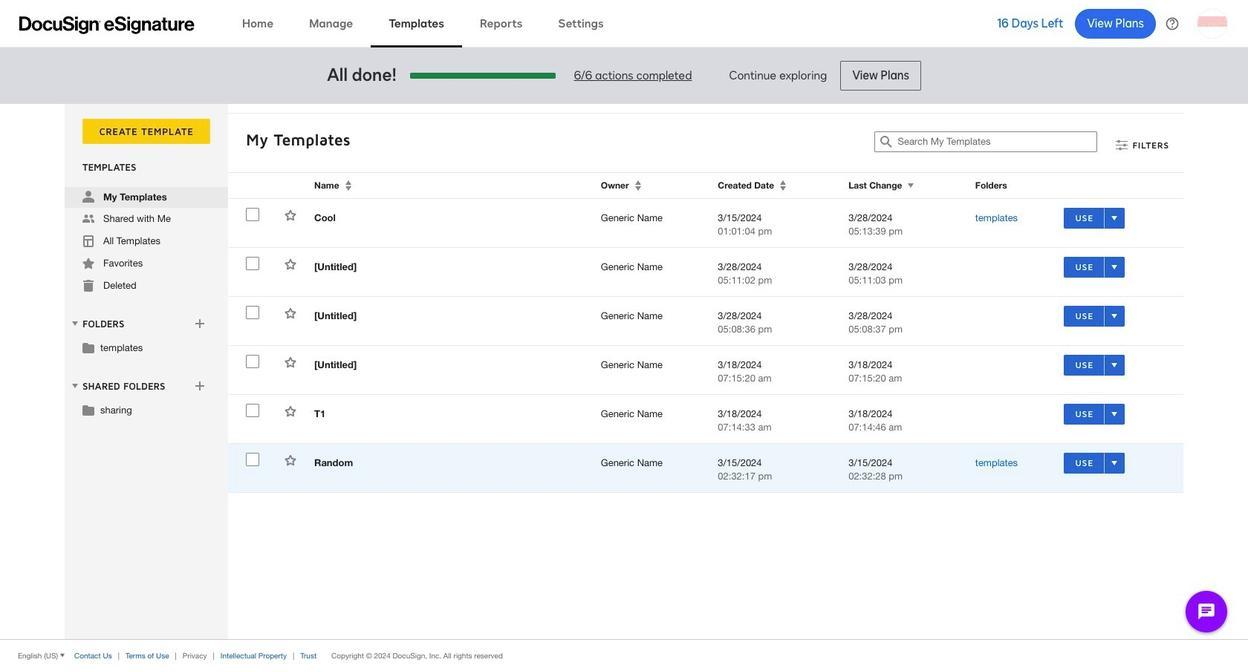 Task type: locate. For each thing, give the bounding box(es) containing it.
1 vertical spatial add [untitled] to favorites image
[[285, 357, 296, 369]]

0 vertical spatial add [untitled] to favorites image
[[285, 308, 296, 320]]

docusign esignature image
[[19, 16, 195, 34]]

templates image
[[82, 236, 94, 247]]

add [untitled] to favorites image
[[285, 308, 296, 320], [285, 357, 296, 369]]

shared image
[[82, 213, 94, 225]]

folder image
[[82, 342, 94, 354]]

Search My Templates text field
[[898, 132, 1097, 152]]

add t1 to favorites image
[[285, 406, 296, 418]]

2 add [untitled] to favorites image from the top
[[285, 357, 296, 369]]

add [untitled] to favorites image down add [untitled] to favorites image
[[285, 308, 296, 320]]

view folders image
[[69, 318, 81, 330]]

trash image
[[82, 280, 94, 292]]

folder image
[[82, 404, 94, 416]]

add [untitled] to favorites image up add t1 to favorites icon in the bottom left of the page
[[285, 357, 296, 369]]

add [untitled] to favorites image
[[285, 259, 296, 270]]

star filled image
[[82, 258, 94, 270]]



Task type: describe. For each thing, give the bounding box(es) containing it.
add random to favorites image
[[285, 455, 296, 467]]

user image
[[82, 191, 94, 203]]

more info region
[[0, 640, 1248, 672]]

your uploaded profile image image
[[1198, 9, 1227, 38]]

view shared folders image
[[69, 380, 81, 392]]

add cool to favorites image
[[285, 210, 296, 221]]

secondary navigation region
[[65, 104, 1187, 640]]

1 add [untitled] to favorites image from the top
[[285, 308, 296, 320]]



Task type: vqa. For each thing, say whether or not it's contained in the screenshot.
"View Shared Folders" Icon's folder image
yes



